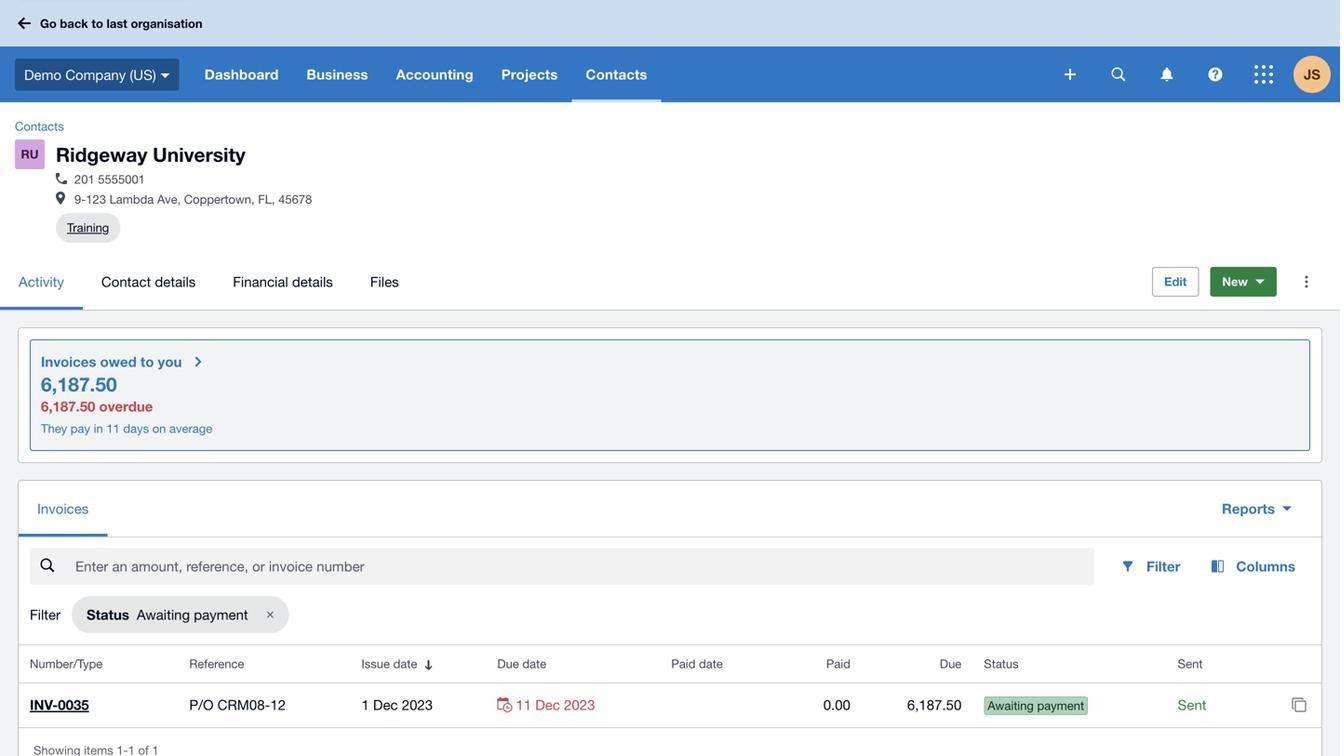 Task type: vqa. For each thing, say whether or not it's contained in the screenshot.
banner
yes



Task type: describe. For each thing, give the bounding box(es) containing it.
0 horizontal spatial filter
[[30, 607, 61, 623]]

6,187.50 inside list of invoices element
[[908, 697, 962, 714]]

activity summary filters option group
[[19, 329, 1322, 463]]

pay
[[71, 422, 90, 436]]

date for issue date
[[393, 657, 417, 672]]

11 dec 2023
[[516, 697, 595, 714]]

js button
[[1294, 47, 1341, 102]]

average
[[169, 422, 212, 436]]

go
[[40, 16, 57, 30]]

2023 for 1 dec 2023
[[402, 697, 433, 714]]

demo company (us)
[[24, 66, 156, 83]]

remove image
[[267, 612, 274, 619]]

edit
[[1165, 275, 1187, 289]]

ru
[[21, 147, 39, 162]]

due for due date
[[498, 657, 519, 672]]

contacts link
[[7, 117, 71, 136]]

9-
[[74, 192, 86, 207]]

1 horizontal spatial svg image
[[1065, 69, 1076, 80]]

(us)
[[130, 66, 156, 83]]

201 5555001
[[74, 172, 145, 187]]

go back to last organisation
[[40, 16, 203, 30]]

number/type
[[30, 657, 103, 672]]

issue date
[[362, 657, 417, 672]]

1 dec 2023
[[362, 697, 433, 714]]

ridgeway
[[56, 143, 147, 166]]

demo company (us) button
[[0, 47, 191, 102]]

js
[[1304, 66, 1321, 83]]

overdue image
[[498, 698, 512, 713]]

projects button
[[488, 47, 572, 102]]

they
[[41, 422, 67, 436]]

last
[[107, 16, 127, 30]]

list of invoices element
[[19, 646, 1322, 728]]

awaiting payment
[[988, 699, 1085, 714]]

financial details button
[[214, 254, 352, 310]]

123
[[86, 192, 106, 207]]

status button
[[973, 646, 1167, 684]]

files button
[[352, 254, 418, 310]]

payment inside list of invoices element
[[1038, 699, 1085, 714]]

contacts for contacts link
[[15, 119, 64, 134]]

paid for paid date
[[672, 657, 696, 672]]

dec for 11
[[536, 697, 560, 714]]

contact details button
[[83, 254, 214, 310]]

45678
[[279, 192, 312, 207]]

on
[[152, 422, 166, 436]]

2 horizontal spatial svg image
[[1112, 68, 1126, 81]]

status for status
[[984, 657, 1019, 672]]

projects
[[502, 66, 558, 83]]

status for status awaiting payment
[[87, 607, 129, 624]]

p/o
[[189, 697, 214, 714]]

inv-0035 link
[[30, 697, 89, 714]]

financial
[[233, 274, 288, 290]]

training
[[67, 221, 109, 235]]

lambda
[[109, 192, 154, 207]]

days
[[123, 422, 149, 436]]

contacts for contacts popup button
[[586, 66, 648, 83]]

contact details
[[101, 274, 196, 290]]

none radio inside activity summary filters option group
[[30, 340, 1311, 452]]

columns
[[1237, 559, 1296, 576]]

12
[[270, 697, 286, 714]]

status awaiting payment
[[87, 607, 248, 624]]

details for financial details
[[292, 274, 333, 290]]

training button
[[67, 213, 109, 243]]

company
[[65, 66, 126, 83]]

overdue
[[99, 399, 153, 415]]

coppertown,
[[184, 192, 255, 207]]

business button
[[293, 47, 382, 102]]

phone number image
[[56, 173, 67, 184]]

go back to last organisation link
[[11, 7, 214, 40]]

activity button
[[0, 254, 83, 310]]

ave,
[[157, 192, 181, 207]]

inv-0035
[[30, 697, 89, 714]]

awaiting inside list of invoices element
[[988, 699, 1034, 714]]

due date
[[498, 657, 547, 672]]

banner containing dashboard
[[0, 0, 1341, 102]]

new button
[[1211, 267, 1277, 297]]

university
[[153, 143, 246, 166]]

0.00
[[824, 697, 851, 714]]

contact
[[101, 274, 151, 290]]

paid date button
[[660, 646, 789, 684]]

number/type button
[[19, 646, 178, 684]]



Task type: locate. For each thing, give the bounding box(es) containing it.
11 right "in"
[[106, 422, 120, 436]]

awaiting
[[137, 607, 190, 623], [988, 699, 1034, 714]]

1 vertical spatial sent
[[1178, 697, 1207, 714]]

1 date from the left
[[393, 657, 417, 672]]

1 horizontal spatial 11
[[516, 697, 532, 714]]

invoices
[[41, 354, 96, 371], [37, 501, 89, 517]]

contacts up "ru" at the top left of page
[[15, 119, 64, 134]]

2 vertical spatial 6,187.50
[[908, 697, 962, 714]]

inv-
[[30, 697, 58, 714]]

2023 down the issue date button
[[402, 697, 433, 714]]

invoices for invoices owed to you 6,187.50 6,187.50 overdue they pay in 11 days on average
[[41, 354, 96, 371]]

dec
[[373, 697, 398, 714], [536, 697, 560, 714]]

awaiting down status "button"
[[988, 699, 1034, 714]]

filter inside button
[[1147, 559, 1181, 576]]

paid
[[672, 657, 696, 672], [827, 657, 851, 672]]

1 vertical spatial filter
[[30, 607, 61, 623]]

fl,
[[258, 192, 275, 207]]

business
[[307, 66, 368, 83]]

back
[[60, 16, 88, 30]]

paid button
[[789, 646, 862, 684]]

1 horizontal spatial dec
[[536, 697, 560, 714]]

to inside banner
[[92, 16, 103, 30]]

awaiting up reference
[[137, 607, 190, 623]]

to for organisation
[[92, 16, 103, 30]]

files
[[370, 274, 399, 290]]

dashboard link
[[191, 47, 293, 102]]

accounting
[[396, 66, 474, 83]]

edit button
[[1153, 267, 1199, 297]]

1
[[362, 697, 369, 714]]

due button
[[862, 646, 973, 684]]

1 vertical spatial status
[[984, 657, 1019, 672]]

2 2023 from the left
[[564, 697, 595, 714]]

payment left remove button
[[194, 607, 248, 623]]

1 2023 from the left
[[402, 697, 433, 714]]

columns button
[[1196, 549, 1311, 586]]

crm08-
[[218, 697, 270, 714]]

1 vertical spatial 11
[[516, 697, 532, 714]]

invoices for invoices
[[37, 501, 89, 517]]

2 details from the left
[[292, 274, 333, 290]]

banner
[[0, 0, 1341, 102]]

1 horizontal spatial 2023
[[564, 697, 595, 714]]

new
[[1223, 275, 1249, 289]]

11 inside invoices owed to you 6,187.50 6,187.50 overdue they pay in 11 days on average
[[106, 422, 120, 436]]

svg image inside go back to last organisation link
[[18, 17, 31, 29]]

0 horizontal spatial 11
[[106, 422, 120, 436]]

menu
[[0, 254, 1138, 310]]

5555001
[[98, 172, 145, 187]]

1 vertical spatial invoices
[[37, 501, 89, 517]]

payment down status "button"
[[1038, 699, 1085, 714]]

1 horizontal spatial due
[[940, 657, 962, 672]]

0 horizontal spatial date
[[393, 657, 417, 672]]

status inside status "button"
[[984, 657, 1019, 672]]

1 vertical spatial 6,187.50
[[41, 399, 95, 415]]

1 horizontal spatial details
[[292, 274, 333, 290]]

1 details from the left
[[155, 274, 196, 290]]

0 vertical spatial 6,187.50
[[41, 373, 117, 396]]

1 horizontal spatial status
[[984, 657, 1019, 672]]

paid inside "button"
[[827, 657, 851, 672]]

0 horizontal spatial paid
[[672, 657, 696, 672]]

0 horizontal spatial payment
[[194, 607, 248, 623]]

sent button
[[1167, 646, 1257, 684]]

1 horizontal spatial contacts
[[586, 66, 648, 83]]

reports button
[[1208, 491, 1307, 528]]

0 horizontal spatial dec
[[373, 697, 398, 714]]

date for paid date
[[699, 657, 723, 672]]

due
[[498, 657, 519, 672], [940, 657, 962, 672]]

status up awaiting payment
[[984, 657, 1019, 672]]

details right financial
[[292, 274, 333, 290]]

filter button
[[1106, 549, 1196, 586]]

issue
[[362, 657, 390, 672]]

filter up number/type
[[30, 607, 61, 623]]

0035
[[58, 697, 89, 714]]

status
[[87, 607, 129, 624], [984, 657, 1019, 672]]

awaiting inside status awaiting payment
[[137, 607, 190, 623]]

in
[[94, 422, 103, 436]]

payment inside status awaiting payment
[[194, 607, 248, 623]]

invoices inside invoices owed to you 6,187.50 6,187.50 overdue they pay in 11 days on average
[[41, 354, 96, 371]]

p/o crm08-12
[[189, 697, 286, 714]]

2 horizontal spatial date
[[699, 657, 723, 672]]

1 horizontal spatial awaiting
[[988, 699, 1034, 714]]

to for 6,187.50
[[141, 354, 154, 371]]

invoices left owed
[[41, 354, 96, 371]]

0 horizontal spatial awaiting
[[137, 607, 190, 623]]

2 due from the left
[[940, 657, 962, 672]]

1 horizontal spatial filter
[[1147, 559, 1181, 576]]

0 vertical spatial invoices
[[41, 354, 96, 371]]

owed
[[100, 354, 137, 371]]

reference button
[[178, 646, 350, 684]]

payment
[[194, 607, 248, 623], [1038, 699, 1085, 714]]

remove button
[[252, 597, 289, 634]]

reference
[[189, 657, 244, 672]]

to
[[92, 16, 103, 30], [141, 354, 154, 371]]

2 paid from the left
[[827, 657, 851, 672]]

1 horizontal spatial to
[[141, 354, 154, 371]]

0 vertical spatial payment
[[194, 607, 248, 623]]

0 horizontal spatial due
[[498, 657, 519, 672]]

paid for paid
[[827, 657, 851, 672]]

0 vertical spatial to
[[92, 16, 103, 30]]

ridgeway university
[[56, 143, 246, 166]]

date for due date
[[523, 657, 547, 672]]

0 horizontal spatial status
[[87, 607, 129, 624]]

none radio containing 6,187.50
[[30, 340, 1311, 452]]

dec right overdue image
[[536, 697, 560, 714]]

0 horizontal spatial contacts
[[15, 119, 64, 134]]

paid date
[[672, 657, 723, 672]]

to left you
[[141, 354, 154, 371]]

Enter an amount, reference, or invoice number field
[[74, 549, 1095, 585]]

1 dec from the left
[[373, 697, 398, 714]]

contacts right projects popup button
[[586, 66, 648, 83]]

0 horizontal spatial 2023
[[402, 697, 433, 714]]

svg image
[[1112, 68, 1126, 81], [1065, 69, 1076, 80], [161, 73, 170, 78]]

0 vertical spatial status
[[87, 607, 129, 624]]

due inside 'due' button
[[940, 657, 962, 672]]

2023
[[402, 697, 433, 714], [564, 697, 595, 714]]

menu containing activity
[[0, 254, 1138, 310]]

to left last on the left top
[[92, 16, 103, 30]]

2 date from the left
[[523, 657, 547, 672]]

2023 down the due date button
[[564, 697, 595, 714]]

1 vertical spatial contacts
[[15, 119, 64, 134]]

contacts inside popup button
[[586, 66, 648, 83]]

filter
[[1147, 559, 1181, 576], [30, 607, 61, 623]]

due date button
[[486, 646, 660, 684]]

to inside invoices owed to you 6,187.50 6,187.50 overdue they pay in 11 days on average
[[141, 354, 154, 371]]

issue date button
[[350, 646, 486, 684]]

0 horizontal spatial details
[[155, 274, 196, 290]]

0 horizontal spatial svg image
[[161, 73, 170, 78]]

svg image inside demo company (us) popup button
[[161, 73, 170, 78]]

accounting button
[[382, 47, 488, 102]]

date
[[393, 657, 417, 672], [523, 657, 547, 672], [699, 657, 723, 672]]

organisation
[[131, 16, 203, 30]]

0 vertical spatial sent
[[1178, 657, 1203, 672]]

1 vertical spatial awaiting
[[988, 699, 1034, 714]]

activity
[[19, 274, 64, 290]]

invoices owed to you 6,187.50 6,187.50 overdue they pay in 11 days on average
[[41, 354, 212, 436]]

None radio
[[30, 340, 1311, 452]]

0 vertical spatial 11
[[106, 422, 120, 436]]

1 horizontal spatial paid
[[827, 657, 851, 672]]

2023 for 11 dec 2023
[[564, 697, 595, 714]]

0 vertical spatial filter
[[1147, 559, 1181, 576]]

billing address image
[[56, 192, 65, 205]]

date inside button
[[699, 657, 723, 672]]

status up number/type button
[[87, 607, 129, 624]]

invoices inside the 'invoices' button
[[37, 501, 89, 517]]

2 sent from the top
[[1178, 697, 1207, 714]]

filter left columns button
[[1147, 559, 1181, 576]]

11 right overdue image
[[516, 697, 532, 714]]

11
[[106, 422, 120, 436], [516, 697, 532, 714]]

contacts button
[[572, 47, 662, 102]]

details for contact details
[[155, 274, 196, 290]]

3 date from the left
[[699, 657, 723, 672]]

you
[[158, 354, 182, 371]]

1 due from the left
[[498, 657, 519, 672]]

1 vertical spatial to
[[141, 354, 154, 371]]

due inside the due date button
[[498, 657, 519, 672]]

dashboard
[[205, 66, 279, 83]]

due for due
[[940, 657, 962, 672]]

financial details
[[233, 274, 333, 290]]

1 sent from the top
[[1178, 657, 1203, 672]]

details
[[155, 274, 196, 290], [292, 274, 333, 290]]

0 vertical spatial awaiting
[[137, 607, 190, 623]]

svg image
[[18, 17, 31, 29], [1255, 65, 1274, 84], [1161, 68, 1174, 81], [1209, 68, 1223, 81]]

201
[[74, 172, 95, 187]]

0 vertical spatial contacts
[[586, 66, 648, 83]]

details right the "contact"
[[155, 274, 196, 290]]

paid inside button
[[672, 657, 696, 672]]

1 horizontal spatial date
[[523, 657, 547, 672]]

actions menu image
[[1289, 264, 1326, 301]]

copy to draft invoice image
[[1281, 687, 1318, 724]]

reports
[[1223, 501, 1276, 518]]

1 paid from the left
[[672, 657, 696, 672]]

2 dec from the left
[[536, 697, 560, 714]]

invoices down they
[[37, 501, 89, 517]]

0 horizontal spatial to
[[92, 16, 103, 30]]

9-123 lambda ave, coppertown, fl, 45678
[[74, 192, 312, 207]]

sent inside button
[[1178, 657, 1203, 672]]

dec right the '1'
[[373, 697, 398, 714]]

1 vertical spatial payment
[[1038, 699, 1085, 714]]

dec for 1
[[373, 697, 398, 714]]

11 inside list of invoices element
[[516, 697, 532, 714]]

demo
[[24, 66, 61, 83]]

1 horizontal spatial payment
[[1038, 699, 1085, 714]]

invoices button
[[19, 481, 107, 537]]



